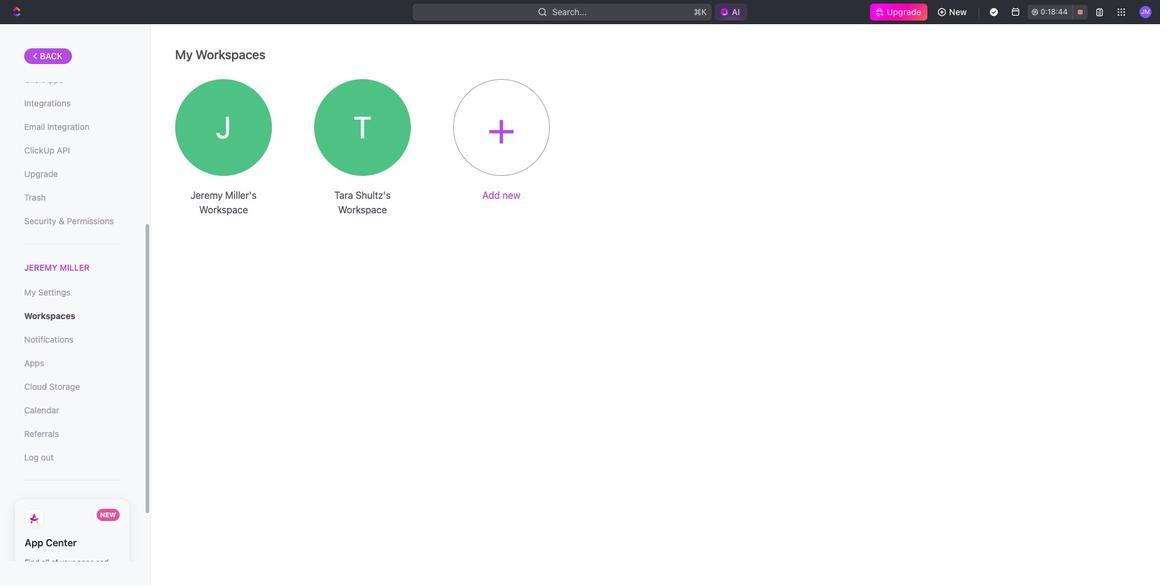 Task type: vqa. For each thing, say whether or not it's contained in the screenshot.
joined
no



Task type: describe. For each thing, give the bounding box(es) containing it.
ai button
[[715, 4, 748, 21]]

0 horizontal spatial upgrade
[[24, 169, 58, 179]]

jm button
[[1137, 2, 1156, 22]]

integrations link
[[24, 93, 120, 114]]

integrations
[[25, 569, 65, 578]]

center
[[46, 538, 77, 549]]

new inside find all of your apps and integrations in our new app center!
[[89, 569, 103, 578]]

all
[[41, 558, 49, 567]]

jm
[[1142, 8, 1151, 15]]

email integration link
[[24, 117, 120, 137]]

integrations
[[24, 98, 71, 108]]

leave workspace
[[326, 123, 399, 134]]

ai
[[732, 7, 741, 17]]

workspace for j
[[199, 204, 248, 215]]

security
[[24, 216, 56, 226]]

jeremy miller
[[24, 262, 90, 273]]

settings inside my settings 'link'
[[38, 287, 71, 298]]

add new
[[483, 190, 521, 201]]

workspaces link
[[24, 306, 120, 327]]

notifications link
[[24, 330, 120, 350]]

settings link
[[206, 122, 241, 134]]

jeremy miller's workspace
[[191, 190, 257, 215]]

security & permissions
[[24, 216, 114, 226]]

miller
[[60, 262, 90, 273]]

app center
[[25, 538, 77, 549]]

cloud
[[24, 382, 47, 392]]

your
[[60, 558, 75, 567]]

0 vertical spatial upgrade link
[[870, 4, 928, 21]]

clickup api
[[24, 145, 70, 155]]

referrals
[[24, 429, 59, 439]]

1 horizontal spatial upgrade
[[887, 7, 922, 17]]

workspace for t
[[338, 204, 387, 215]]

cloud storage link
[[24, 377, 120, 397]]

j
[[216, 109, 231, 145]]

0:18:44
[[1041, 7, 1068, 16]]

new inside button
[[950, 7, 968, 17]]

log
[[24, 452, 39, 463]]

clickup
[[24, 145, 55, 155]]

referrals link
[[24, 424, 120, 445]]

back
[[40, 51, 63, 61]]

our
[[76, 569, 87, 578]]

my workspaces
[[175, 47, 266, 62]]



Task type: locate. For each thing, give the bounding box(es) containing it.
leave
[[326, 123, 351, 134]]

0:18:44 button
[[1029, 5, 1088, 19]]

0 vertical spatial workspaces
[[196, 47, 266, 62]]

permissions
[[67, 216, 114, 226]]

log out
[[24, 452, 54, 463]]

0 horizontal spatial my
[[24, 287, 36, 298]]

workspaces inside workspaces link
[[24, 311, 75, 321]]

+
[[487, 99, 516, 156]]

1 vertical spatial new
[[100, 511, 116, 519]]

email
[[24, 122, 45, 132]]

shultz's
[[356, 190, 391, 201]]

0 horizontal spatial app
[[25, 538, 43, 549]]

calendar link
[[24, 400, 120, 421]]

1 horizontal spatial new
[[950, 7, 968, 17]]

0 vertical spatial new
[[950, 7, 968, 17]]

find
[[25, 558, 39, 567]]

⌘k
[[694, 7, 708, 17]]

1 vertical spatial settings
[[38, 287, 71, 298]]

api
[[57, 145, 70, 155]]

tara
[[335, 190, 353, 201]]

1 vertical spatial upgrade link
[[24, 164, 120, 184]]

jeremy for jeremy miller's workspace
[[191, 190, 223, 201]]

cloud storage
[[24, 382, 80, 392]]

0 horizontal spatial new
[[89, 569, 103, 578]]

workspace right leave
[[353, 123, 399, 134]]

miller's
[[225, 190, 257, 201]]

0 vertical spatial app
[[25, 538, 43, 549]]

app inside find all of your apps and integrations in our new app center!
[[105, 569, 119, 578]]

clickapps link
[[24, 70, 120, 90]]

0 vertical spatial settings
[[206, 123, 241, 134]]

0 horizontal spatial settings
[[38, 287, 71, 298]]

1 horizontal spatial upgrade link
[[870, 4, 928, 21]]

out
[[41, 452, 54, 463]]

email integration
[[24, 122, 90, 132]]

trash link
[[24, 187, 120, 208]]

upgrade link
[[870, 4, 928, 21], [24, 164, 120, 184]]

0 vertical spatial my
[[175, 47, 193, 62]]

workspaces
[[196, 47, 266, 62], [24, 311, 75, 321]]

tara shultz's workspace
[[335, 190, 391, 215]]

1 horizontal spatial my
[[175, 47, 193, 62]]

my
[[175, 47, 193, 62], [24, 287, 36, 298]]

1 horizontal spatial new
[[503, 190, 521, 201]]

app up find
[[25, 538, 43, 549]]

upgrade link down "clickup api" link
[[24, 164, 120, 184]]

of
[[51, 558, 58, 567]]

back link
[[24, 48, 72, 64]]

security & permissions link
[[24, 211, 120, 232]]

upgrade link left the new button
[[870, 4, 928, 21]]

new right add
[[503, 190, 521, 201]]

new
[[503, 190, 521, 201], [89, 569, 103, 578]]

my for my workspaces
[[175, 47, 193, 62]]

0 vertical spatial jeremy
[[191, 190, 223, 201]]

app down and
[[105, 569, 119, 578]]

workspace down miller's
[[199, 204, 248, 215]]

t
[[354, 109, 372, 145]]

1 horizontal spatial app
[[105, 569, 119, 578]]

calendar
[[24, 405, 59, 416]]

workspace inside jeremy miller's workspace
[[199, 204, 248, 215]]

1 horizontal spatial settings
[[206, 123, 241, 134]]

&
[[59, 216, 65, 226]]

0 vertical spatial upgrade
[[887, 7, 922, 17]]

upgrade left the new button
[[887, 7, 922, 17]]

new
[[950, 7, 968, 17], [100, 511, 116, 519]]

and
[[96, 558, 109, 567]]

clickapps
[[24, 74, 63, 85]]

log out link
[[24, 448, 120, 468]]

apps link
[[24, 353, 120, 374]]

jeremy inside jeremy miller's workspace
[[191, 190, 223, 201]]

workspace down shultz's
[[338, 204, 387, 215]]

jeremy left miller's
[[191, 190, 223, 201]]

0 horizontal spatial new
[[100, 511, 116, 519]]

1 vertical spatial new
[[89, 569, 103, 578]]

0 vertical spatial new
[[503, 190, 521, 201]]

1 horizontal spatial jeremy
[[191, 190, 223, 201]]

upgrade down clickup
[[24, 169, 58, 179]]

jeremy up my settings
[[24, 262, 58, 273]]

storage
[[49, 382, 80, 392]]

1 horizontal spatial workspaces
[[196, 47, 266, 62]]

0 horizontal spatial workspaces
[[24, 311, 75, 321]]

find all of your apps and integrations in our new app center!
[[25, 558, 119, 585]]

workspace inside tara shultz's workspace
[[338, 204, 387, 215]]

new button
[[933, 2, 975, 22]]

new down and
[[89, 569, 103, 578]]

app
[[25, 538, 43, 549], [105, 569, 119, 578]]

1 vertical spatial workspaces
[[24, 311, 75, 321]]

1 vertical spatial my
[[24, 287, 36, 298]]

my inside 'link'
[[24, 287, 36, 298]]

notifications
[[24, 334, 74, 345]]

add
[[483, 190, 500, 201]]

clickup api link
[[24, 140, 120, 161]]

upgrade
[[887, 7, 922, 17], [24, 169, 58, 179]]

trash
[[24, 192, 46, 203]]

in
[[68, 569, 74, 578]]

my settings link
[[24, 282, 120, 303]]

search...
[[553, 7, 587, 17]]

integration
[[47, 122, 90, 132]]

my settings
[[24, 287, 71, 298]]

my for my settings
[[24, 287, 36, 298]]

workspace
[[353, 123, 399, 134], [199, 204, 248, 215], [338, 204, 387, 215]]

settings
[[206, 123, 241, 134], [38, 287, 71, 298]]

leave workspace link
[[326, 122, 399, 134]]

jeremy for jeremy miller
[[24, 262, 58, 273]]

0 horizontal spatial jeremy
[[24, 262, 58, 273]]

apps
[[77, 558, 94, 567]]

1 vertical spatial app
[[105, 569, 119, 578]]

0 horizontal spatial upgrade link
[[24, 164, 120, 184]]

1 vertical spatial upgrade
[[24, 169, 58, 179]]

apps
[[24, 358, 44, 368]]

center!
[[25, 580, 50, 585]]

jeremy
[[191, 190, 223, 201], [24, 262, 58, 273]]

1 vertical spatial jeremy
[[24, 262, 58, 273]]



